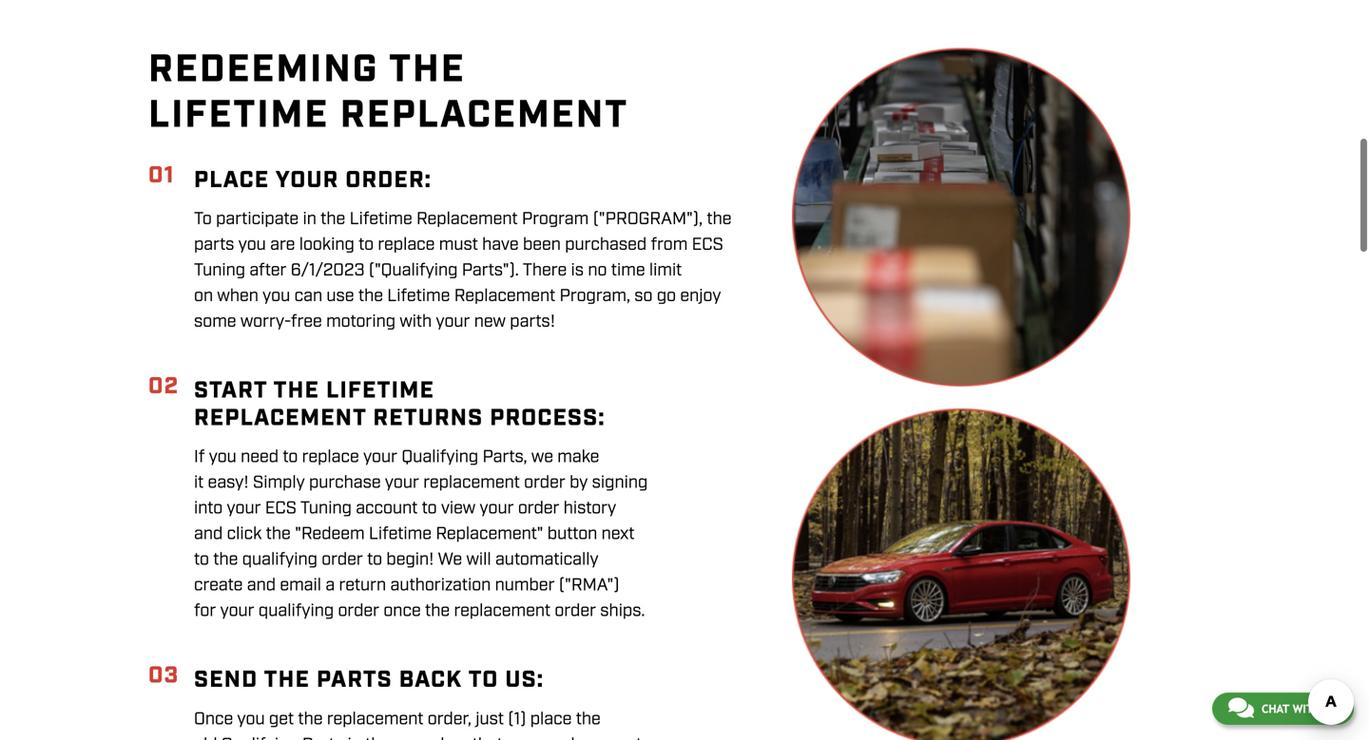 Task type: describe. For each thing, give the bounding box(es) containing it.
with inside to participate in the lifetime replacement program ("program"), the parts you are looking to replace must have been purchased from ecs tuning after 6/1/2023 ("qualifying parts"). there is no time limit on when you can use the lifetime replacement program, so go enjoy some worry-free motoring with your new parts!
[[400, 311, 432, 333]]

no
[[588, 260, 607, 282]]

to
[[194, 208, 212, 231]]

replacement
[[340, 91, 629, 141]]

0 vertical spatial qualifying
[[242, 549, 317, 572]]

tuning inside to participate in the lifetime replacement program ("program"), the parts you are looking to replace must have been purchased from ecs tuning after 6/1/2023 ("qualifying parts"). there is no time limit on when you can use the lifetime replacement program, so go enjoy some worry-free motoring with your new parts!
[[194, 260, 245, 282]]

lifetime
[[148, 91, 329, 141]]

your up account
[[385, 472, 419, 495]]

redeeming the lifetime replacement
[[148, 45, 629, 141]]

will
[[466, 549, 491, 572]]

looking
[[299, 234, 354, 256]]

purchase
[[309, 472, 381, 495]]

have
[[482, 234, 519, 256]]

01
[[148, 161, 175, 191]]

we
[[531, 447, 553, 469]]

redeeming
[[148, 45, 379, 95]]

to up the 'create'
[[194, 549, 209, 572]]

use
[[326, 285, 354, 308]]

we
[[438, 549, 462, 572]]

the up motoring
[[358, 285, 383, 308]]

motoring
[[326, 311, 396, 333]]

the right get
[[298, 709, 323, 731]]

need
[[241, 447, 279, 469]]

click
[[227, 524, 262, 546]]

signing
[[592, 472, 648, 495]]

replacement inside start the lifetime replacement returns process:
[[194, 404, 366, 434]]

1 horizontal spatial with
[[1293, 703, 1321, 716]]

the right click
[[266, 524, 291, 546]]

the right ("program"), on the top
[[707, 208, 732, 231]]

by
[[570, 472, 588, 495]]

your up replacement"
[[480, 498, 514, 520]]

automatically
[[495, 549, 599, 572]]

free
[[291, 311, 322, 333]]

the down the authorization
[[425, 601, 450, 623]]

you down after
[[263, 285, 290, 308]]

you down the participate
[[238, 234, 266, 256]]

you left get
[[237, 709, 265, 731]]

"redeem
[[295, 524, 365, 546]]

on
[[194, 285, 213, 308]]

email
[[280, 575, 321, 597]]

into
[[194, 498, 223, 520]]

order up a at left
[[322, 549, 363, 572]]

start the lifetime replacement returns process:
[[194, 376, 605, 434]]

when
[[217, 285, 258, 308]]

account
[[356, 498, 418, 520]]

us:
[[505, 666, 544, 696]]

view
[[441, 498, 476, 520]]

lifetime inside if you need to replace your qualifying parts, we make it easy! simply purchase your replacement order by signing into your ecs tuning account to view your order history and click the "redeem lifetime replacement" button next to the qualifying order to begin! we will automatically create and email a return authorization number ("rma") for your qualifying order once the replacement order ships.
[[369, 524, 432, 546]]

if
[[194, 447, 205, 469]]

("rma")
[[559, 575, 619, 597]]

history
[[564, 498, 616, 520]]

if you need to replace your qualifying parts, we make it easy! simply purchase your replacement order by signing into your ecs tuning account to view your order history and click the "redeem lifetime replacement" button next to the qualifying order to begin! we will automatically create and email a return authorization number ("rma") for your qualifying order once the replacement order ships.
[[194, 447, 648, 623]]

can
[[294, 285, 322, 308]]

place
[[194, 165, 269, 196]]

authorization
[[390, 575, 491, 597]]

send the parts back to us:
[[194, 666, 544, 696]]

once
[[194, 709, 233, 731]]

purchased
[[565, 234, 647, 256]]

order down ("rma")
[[555, 601, 596, 623]]

start
[[194, 376, 267, 407]]

make
[[557, 447, 599, 469]]

order,
[[428, 709, 472, 731]]

begin!
[[386, 549, 434, 572]]

the right place
[[576, 709, 601, 731]]

1 vertical spatial qualifying
[[259, 601, 334, 623]]

1 vertical spatial replacement
[[454, 285, 555, 308]]

are
[[270, 234, 295, 256]]

back
[[399, 666, 462, 696]]

2 vertical spatial replacement
[[327, 709, 424, 731]]

in
[[303, 208, 316, 231]]

the for redeeming
[[389, 45, 466, 95]]

button
[[547, 524, 597, 546]]

(1)
[[508, 709, 526, 731]]

chat with us link
[[1212, 693, 1354, 725]]

simply
[[253, 472, 305, 495]]

go
[[657, 285, 676, 308]]

get
[[269, 709, 294, 731]]

participate
[[216, 208, 299, 231]]

to inside to participate in the lifetime replacement program ("program"), the parts you are looking to replace must have been purchased from ecs tuning after 6/1/2023 ("qualifying parts"). there is no time limit on when you can use the lifetime replacement program, so go enjoy some worry-free motoring with your new parts!
[[358, 234, 374, 256]]

0 vertical spatial replacement
[[423, 472, 520, 495]]

after
[[249, 260, 287, 282]]

to participate in the lifetime replacement program ("program"), the parts you are looking to replace must have been purchased from ecs tuning after 6/1/2023 ("qualifying parts"). there is no time limit on when you can use the lifetime replacement program, so go enjoy some worry-free motoring with your new parts!
[[194, 208, 732, 333]]

comments image
[[1228, 697, 1254, 720]]

number
[[495, 575, 555, 597]]

03
[[148, 661, 179, 692]]

program,
[[560, 285, 630, 308]]

chat with us
[[1261, 703, 1338, 716]]

parts!
[[510, 311, 555, 333]]

for
[[194, 601, 216, 623]]

6/1/2023
[[291, 260, 365, 282]]

next
[[601, 524, 635, 546]]

ecs inside if you need to replace your qualifying parts, we make it easy! simply purchase your replacement order by signing into your ecs tuning account to view your order history and click the "redeem lifetime replacement" button next to the qualifying order to begin! we will automatically create and email a return authorization number ("rma") for your qualifying order once the replacement order ships.
[[265, 498, 297, 520]]

new
[[474, 311, 506, 333]]

create
[[194, 575, 243, 597]]

your inside to participate in the lifetime replacement program ("program"), the parts you are looking to replace must have been purchased from ecs tuning after 6/1/2023 ("qualifying parts"). there is no time limit on when you can use the lifetime replacement program, so go enjoy some worry-free motoring with your new parts!
[[436, 311, 470, 333]]

1 lifetime replacement image from the top
[[792, 47, 1130, 387]]

once you get the replacement order, just (1) place the
[[194, 709, 601, 731]]

0 horizontal spatial and
[[194, 524, 223, 546]]

send
[[194, 666, 258, 696]]

some
[[194, 311, 236, 333]]



Task type: locate. For each thing, give the bounding box(es) containing it.
your up purchase
[[363, 447, 397, 469]]

time
[[611, 260, 645, 282]]

order up button
[[518, 498, 559, 520]]

your
[[276, 165, 339, 196]]

parts
[[194, 234, 234, 256]]

replace inside to participate in the lifetime replacement program ("program"), the parts you are looking to replace must have been purchased from ecs tuning after 6/1/2023 ("qualifying parts"). there is no time limit on when you can use the lifetime replacement program, so go enjoy some worry-free motoring with your new parts!
[[378, 234, 435, 256]]

0 horizontal spatial ecs
[[265, 498, 297, 520]]

and
[[194, 524, 223, 546], [247, 575, 276, 597]]

the right start
[[273, 376, 319, 407]]

the
[[389, 45, 466, 95], [264, 666, 310, 696]]

there
[[523, 260, 567, 282]]

1 horizontal spatial ecs
[[692, 234, 723, 256]]

lifetime up begin!
[[369, 524, 432, 546]]

1 horizontal spatial the
[[389, 45, 466, 95]]

with down ("qualifying on the top left
[[400, 311, 432, 333]]

0 horizontal spatial tuning
[[194, 260, 245, 282]]

is
[[571, 260, 584, 282]]

1 vertical spatial with
[[1293, 703, 1321, 716]]

the up the 'create'
[[213, 549, 238, 572]]

replace up purchase
[[302, 447, 359, 469]]

return
[[339, 575, 386, 597]]

your left new
[[436, 311, 470, 333]]

replacement down the send the parts back to us:
[[327, 709, 424, 731]]

qualifying up email
[[242, 549, 317, 572]]

0 vertical spatial replacement
[[416, 208, 518, 231]]

replace up ("qualifying on the top left
[[378, 234, 435, 256]]

0 horizontal spatial the
[[264, 666, 310, 696]]

your down the 'create'
[[220, 601, 254, 623]]

lifetime down motoring
[[326, 376, 435, 407]]

it
[[194, 472, 204, 495]]

your
[[436, 311, 470, 333], [363, 447, 397, 469], [385, 472, 419, 495], [227, 498, 261, 520], [480, 498, 514, 520], [220, 601, 254, 623]]

chat
[[1261, 703, 1289, 716]]

returns
[[373, 404, 483, 434]]

a
[[325, 575, 335, 597]]

1 vertical spatial replacement
[[454, 601, 551, 623]]

order
[[524, 472, 565, 495], [518, 498, 559, 520], [322, 549, 363, 572], [338, 601, 379, 623], [555, 601, 596, 623]]

replacement up view
[[423, 472, 520, 495]]

the for send
[[264, 666, 310, 696]]

parts").
[[462, 260, 519, 282]]

1 horizontal spatial and
[[247, 575, 276, 597]]

enjoy
[[680, 285, 721, 308]]

0 horizontal spatial replace
[[302, 447, 359, 469]]

ecs
[[692, 234, 723, 256], [265, 498, 297, 520]]

replacement"
[[436, 524, 543, 546]]

process:
[[490, 404, 605, 434]]

once
[[383, 601, 421, 623]]

to
[[468, 666, 499, 696]]

1 vertical spatial ecs
[[265, 498, 297, 520]]

1 vertical spatial the
[[264, 666, 310, 696]]

to
[[358, 234, 374, 256], [283, 447, 298, 469], [422, 498, 437, 520], [194, 549, 209, 572], [367, 549, 382, 572]]

limit
[[649, 260, 682, 282]]

lifetime down ("qualifying on the top left
[[387, 285, 450, 308]]

us
[[1324, 703, 1338, 716]]

lifetime down order:
[[349, 208, 412, 231]]

("qualifying
[[369, 260, 458, 282]]

the inside redeeming the lifetime replacement
[[389, 45, 466, 95]]

1 vertical spatial and
[[247, 575, 276, 597]]

2 lifetime replacement image from the top
[[792, 408, 1130, 741]]

tuning up "redeem
[[300, 498, 352, 520]]

worry-
[[240, 311, 291, 333]]

tuning down parts
[[194, 260, 245, 282]]

parts
[[317, 666, 393, 696]]

2 vertical spatial replacement
[[194, 404, 366, 434]]

order down return
[[338, 601, 379, 623]]

your up click
[[227, 498, 261, 520]]

1 vertical spatial lifetime replacement image
[[792, 408, 1130, 741]]

to right looking
[[358, 234, 374, 256]]

tuning inside if you need to replace your qualifying parts, we make it easy! simply purchase your replacement order by signing into your ecs tuning account to view your order history and click the "redeem lifetime replacement" button next to the qualifying order to begin! we will automatically create and email a return authorization number ("rma") for your qualifying order once the replacement order ships.
[[300, 498, 352, 520]]

("program"),
[[593, 208, 703, 231]]

the
[[321, 208, 345, 231], [707, 208, 732, 231], [358, 285, 383, 308], [273, 376, 319, 407], [266, 524, 291, 546], [213, 549, 238, 572], [425, 601, 450, 623], [298, 709, 323, 731], [576, 709, 601, 731]]

0 vertical spatial ecs
[[692, 234, 723, 256]]

lifetime
[[349, 208, 412, 231], [387, 285, 450, 308], [326, 376, 435, 407], [369, 524, 432, 546]]

order down we
[[524, 472, 565, 495]]

ecs right from
[[692, 234, 723, 256]]

just
[[476, 709, 504, 731]]

0 vertical spatial and
[[194, 524, 223, 546]]

replacement up must
[[416, 208, 518, 231]]

replacement up need
[[194, 404, 366, 434]]

and left email
[[247, 575, 276, 597]]

qualifying
[[402, 447, 478, 469]]

place your order:
[[194, 165, 432, 196]]

and down into
[[194, 524, 223, 546]]

to up simply
[[283, 447, 298, 469]]

to up return
[[367, 549, 382, 572]]

order:
[[346, 165, 432, 196]]

with
[[400, 311, 432, 333], [1293, 703, 1321, 716]]

replacement
[[416, 208, 518, 231], [454, 285, 555, 308], [194, 404, 366, 434]]

02
[[148, 372, 179, 402]]

the right 'in' at the top
[[321, 208, 345, 231]]

must
[[439, 234, 478, 256]]

to left view
[[422, 498, 437, 520]]

0 horizontal spatial with
[[400, 311, 432, 333]]

the inside start the lifetime replacement returns process:
[[273, 376, 319, 407]]

qualifying down email
[[259, 601, 334, 623]]

0 vertical spatial with
[[400, 311, 432, 333]]

been
[[523, 234, 561, 256]]

1 vertical spatial replace
[[302, 447, 359, 469]]

replace inside if you need to replace your qualifying parts, we make it easy! simply purchase your replacement order by signing into your ecs tuning account to view your order history and click the "redeem lifetime replacement" button next to the qualifying order to begin! we will automatically create and email a return authorization number ("rma") for your qualifying order once the replacement order ships.
[[302, 447, 359, 469]]

qualifying
[[242, 549, 317, 572], [259, 601, 334, 623]]

replace
[[378, 234, 435, 256], [302, 447, 359, 469]]

so
[[634, 285, 653, 308]]

replacement down parts").
[[454, 285, 555, 308]]

1 vertical spatial tuning
[[300, 498, 352, 520]]

0 vertical spatial tuning
[[194, 260, 245, 282]]

replacement
[[423, 472, 520, 495], [454, 601, 551, 623], [327, 709, 424, 731]]

replacement down number
[[454, 601, 551, 623]]

0 vertical spatial lifetime replacement image
[[792, 47, 1130, 387]]

0 vertical spatial the
[[389, 45, 466, 95]]

with left us
[[1293, 703, 1321, 716]]

1 horizontal spatial tuning
[[300, 498, 352, 520]]

you right if
[[209, 447, 237, 469]]

ecs inside to participate in the lifetime replacement program ("program"), the parts you are looking to replace must have been purchased from ecs tuning after 6/1/2023 ("qualifying parts"). there is no time limit on when you can use the lifetime replacement program, so go enjoy some worry-free motoring with your new parts!
[[692, 234, 723, 256]]

lifetime inside start the lifetime replacement returns process:
[[326, 376, 435, 407]]

lifetime replacement image
[[792, 47, 1130, 387], [792, 408, 1130, 741]]

ships.
[[600, 601, 645, 623]]

you inside if you need to replace your qualifying parts, we make it easy! simply purchase your replacement order by signing into your ecs tuning account to view your order history and click the "redeem lifetime replacement" button next to the qualifying order to begin! we will automatically create and email a return authorization number ("rma") for your qualifying order once the replacement order ships.
[[209, 447, 237, 469]]

parts,
[[482, 447, 527, 469]]

1 horizontal spatial replace
[[378, 234, 435, 256]]

place
[[530, 709, 572, 731]]

program
[[522, 208, 589, 231]]

from
[[651, 234, 688, 256]]

0 vertical spatial replace
[[378, 234, 435, 256]]

ecs down simply
[[265, 498, 297, 520]]



Task type: vqa. For each thing, say whether or not it's contained in the screenshot.
("PROGRAM"),
yes



